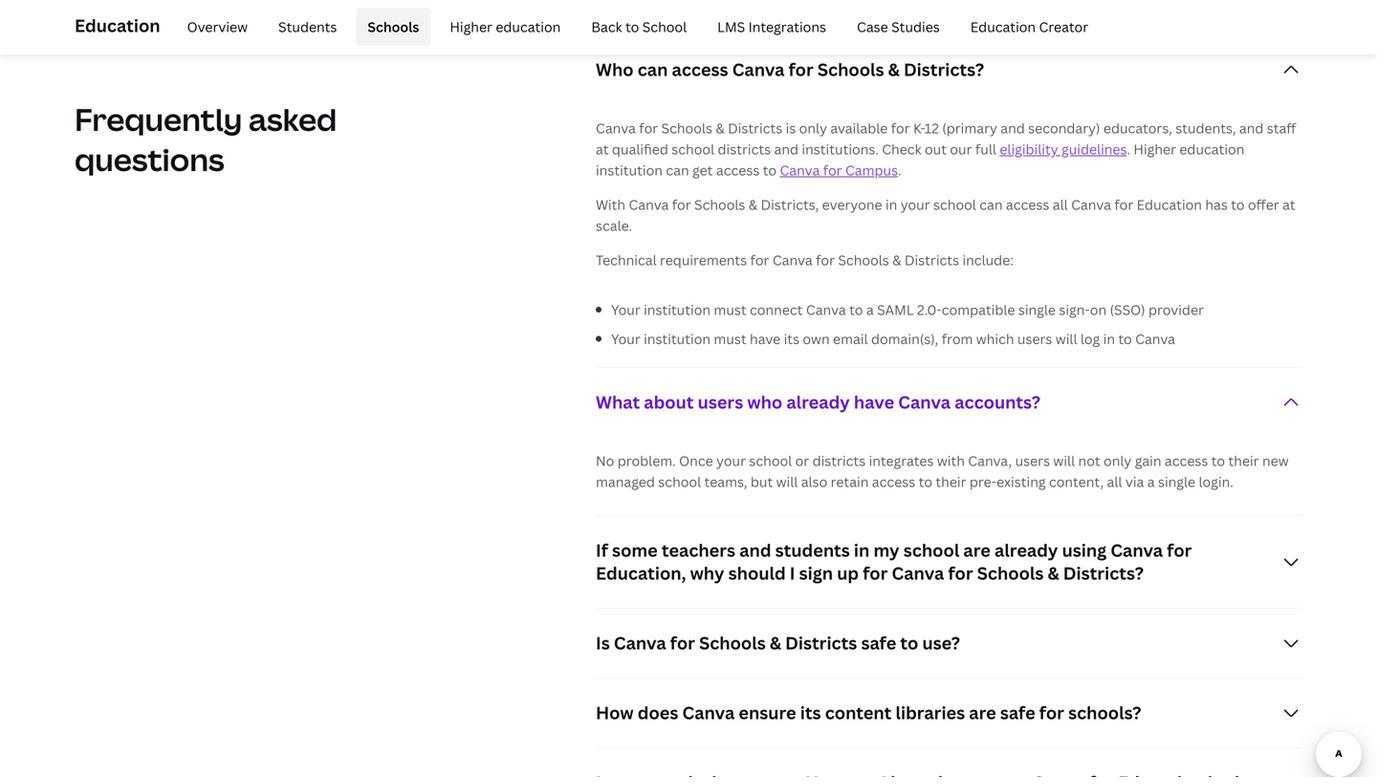 Task type: locate. For each thing, give the bounding box(es) containing it.
all down eligibility guidelines in the right of the page
[[1053, 196, 1068, 214]]

institution down qualified
[[596, 161, 663, 179]]

access right get
[[716, 161, 760, 179]]

can inside . higher education institution can get access to
[[666, 161, 689, 179]]

schools?
[[1068, 701, 1141, 725]]

schools inside with canva for schools & districts, everyone in your school can access all canva for education has to offer at scale.
[[694, 196, 745, 214]]

in right everyone
[[886, 196, 897, 214]]

its for ensure
[[800, 701, 821, 725]]

does
[[638, 701, 678, 725]]

canva,
[[968, 452, 1012, 470]]

safe left schools?
[[1000, 701, 1035, 725]]

its for have
[[784, 330, 800, 348]]

0 vertical spatial districts
[[728, 119, 783, 137]]

users left the who in the right bottom of the page
[[698, 390, 743, 414]]

only up via
[[1104, 452, 1132, 470]]

education left back
[[496, 18, 561, 36]]

1 horizontal spatial have
[[854, 390, 894, 414]]

& up ensure
[[770, 631, 781, 655]]

if some teachers and students in my school are already using canva for education, why should i sign up for canva for schools & districts?
[[596, 539, 1192, 585]]

what
[[596, 390, 640, 414]]

1 vertical spatial districts?
[[1063, 562, 1144, 585]]

0 vertical spatial districts
[[718, 140, 771, 158]]

their left new on the bottom of the page
[[1228, 452, 1259, 470]]

for down "integrations"
[[789, 58, 814, 81]]

users for integrates
[[1015, 452, 1050, 470]]

who
[[747, 390, 783, 414]]

for left k-
[[891, 119, 910, 137]]

can inside dropdown button
[[638, 58, 668, 81]]

1 horizontal spatial already
[[995, 539, 1058, 562]]

canva up "integrates"
[[898, 390, 951, 414]]

higher right schools link
[[450, 18, 492, 36]]

2 vertical spatial institution
[[644, 330, 711, 348]]

education inside . higher education institution can get access to
[[1180, 140, 1245, 158]]

1 vertical spatial have
[[854, 390, 894, 414]]

1 vertical spatial at
[[1283, 196, 1296, 214]]

1 vertical spatial will
[[1053, 452, 1075, 470]]

1 vertical spatial in
[[1103, 330, 1115, 348]]

safe inside dropdown button
[[861, 631, 896, 655]]

schools down case
[[818, 58, 884, 81]]

1 vertical spatial are
[[969, 701, 996, 725]]

1 vertical spatial .
[[898, 161, 901, 179]]

get
[[692, 161, 713, 179]]

already inside if some teachers and students in my school are already using canva for education, why should i sign up for canva for schools & districts?
[[995, 539, 1058, 562]]

& inside with canva for schools & districts, everyone in your school can access all canva for education has to offer at scale.
[[749, 196, 758, 214]]

canva right the does
[[682, 701, 735, 725]]

1 vertical spatial their
[[936, 473, 966, 491]]

districts inside canva for schools & districts is only available for k-12 (primary and secondary) educators, students, and staff at qualified school districts and institutions. check out our full
[[718, 140, 771, 158]]

. down check
[[898, 161, 901, 179]]

domain(s),
[[871, 330, 939, 348]]

0 vertical spatial already
[[786, 390, 850, 414]]

& left the using
[[1048, 562, 1059, 585]]

1 vertical spatial already
[[995, 539, 1058, 562]]

1 vertical spatial institution
[[644, 301, 711, 319]]

1 horizontal spatial education
[[1180, 140, 1245, 158]]

1 vertical spatial its
[[800, 701, 821, 725]]

will up content,
[[1053, 452, 1075, 470]]

1 horizontal spatial in
[[886, 196, 897, 214]]

canva inside what about users who already have canva accounts? dropdown button
[[898, 390, 951, 414]]

districts down with canva for schools & districts, everyone in your school can access all canva for education has to offer at scale.
[[905, 251, 959, 269]]

safe left use?
[[861, 631, 896, 655]]

only right is
[[799, 119, 827, 137]]

districts? down content,
[[1063, 562, 1144, 585]]

higher
[[450, 18, 492, 36], [1134, 140, 1176, 158]]

its inside "dropdown button"
[[800, 701, 821, 725]]

1 horizontal spatial higher
[[1134, 140, 1176, 158]]

schools left the using
[[977, 562, 1044, 585]]

out
[[925, 140, 947, 158]]

to down (sso)
[[1118, 330, 1132, 348]]

0 horizontal spatial education
[[75, 14, 160, 37]]

have
[[750, 330, 781, 348], [854, 390, 894, 414]]

0 horizontal spatial districts
[[718, 140, 771, 158]]

1 vertical spatial users
[[698, 390, 743, 414]]

are inside if some teachers and students in my school are already using canva for education, why should i sign up for canva for schools & districts?
[[964, 539, 991, 562]]

2 horizontal spatial districts
[[905, 251, 959, 269]]

are down the pre-
[[964, 539, 991, 562]]

in right the log
[[1103, 330, 1115, 348]]

districts up retain
[[813, 452, 866, 470]]

everyone
[[822, 196, 882, 214]]

0 vertical spatial your
[[611, 301, 641, 319]]

education
[[496, 18, 561, 36], [1180, 140, 1245, 158]]

at left qualified
[[596, 140, 609, 158]]

canva up connect
[[773, 251, 813, 269]]

lms integrations link
[[706, 8, 838, 46]]

can left get
[[666, 161, 689, 179]]

0 vertical spatial institution
[[596, 161, 663, 179]]

1 vertical spatial your
[[611, 330, 641, 348]]

0 vertical spatial .
[[1127, 140, 1130, 158]]

. inside . higher education institution can get access to
[[1127, 140, 1130, 158]]

1 horizontal spatial education
[[971, 18, 1036, 36]]

1 horizontal spatial districts
[[813, 452, 866, 470]]

districts left is
[[728, 119, 783, 137]]

in
[[886, 196, 897, 214], [1103, 330, 1115, 348], [854, 539, 870, 562]]

1 horizontal spatial a
[[1147, 473, 1155, 491]]

1 vertical spatial must
[[714, 330, 747, 348]]

about
[[644, 390, 694, 414]]

have up "integrates"
[[854, 390, 894, 414]]

use?
[[922, 631, 960, 655]]

1 vertical spatial safe
[[1000, 701, 1035, 725]]

districts? inside if some teachers and students in my school are already using canva for education, why should i sign up for canva for schools & districts?
[[1063, 562, 1144, 585]]

and inside if some teachers and students in my school are already using canva for education, why should i sign up for canva for schools & districts?
[[739, 539, 771, 562]]

already right the who in the right bottom of the page
[[786, 390, 850, 414]]

are right libraries on the bottom of page
[[969, 701, 996, 725]]

1 must from the top
[[714, 301, 747, 319]]

a right via
[[1147, 473, 1155, 491]]

once
[[679, 452, 713, 470]]

integrations
[[748, 18, 826, 36]]

canva down lms integrations link
[[732, 58, 785, 81]]

. down "educators,"
[[1127, 140, 1130, 158]]

institution inside . higher education institution can get access to
[[596, 161, 663, 179]]

frequently asked questions
[[75, 99, 337, 180]]

canva up districts,
[[780, 161, 820, 179]]

own
[[803, 330, 830, 348]]

to inside with canva for schools & districts, everyone in your school can access all canva for education has to offer at scale.
[[1231, 196, 1245, 214]]

for down why
[[670, 631, 695, 655]]

0 vertical spatial districts?
[[904, 58, 984, 81]]

to up email
[[849, 301, 863, 319]]

their down with
[[936, 473, 966, 491]]

in inside with canva for schools & districts, everyone in your school can access all canva for education has to offer at scale.
[[886, 196, 897, 214]]

higher education link
[[438, 8, 572, 46]]

access down lms
[[672, 58, 728, 81]]

& inside is canva for schools & districts safe to use? dropdown button
[[770, 631, 781, 655]]

2 vertical spatial will
[[776, 473, 798, 491]]

new
[[1262, 452, 1289, 470]]

districts down "sign"
[[785, 631, 857, 655]]

at right the offer in the right of the page
[[1283, 196, 1296, 214]]

1 vertical spatial your
[[716, 452, 746, 470]]

1 vertical spatial districts
[[905, 251, 959, 269]]

your institution must have its own email domain(s), from which users will log in to canva
[[611, 330, 1175, 348]]

0 horizontal spatial districts
[[728, 119, 783, 137]]

will for not
[[1053, 452, 1075, 470]]

connect
[[750, 301, 803, 319]]

school up get
[[672, 140, 715, 158]]

2 vertical spatial can
[[980, 196, 1003, 214]]

requirements
[[660, 251, 747, 269]]

2 vertical spatial in
[[854, 539, 870, 562]]

1 vertical spatial districts
[[813, 452, 866, 470]]

single left sign- in the top of the page
[[1018, 301, 1056, 319]]

1 horizontal spatial all
[[1107, 473, 1122, 491]]

lms integrations
[[717, 18, 826, 36]]

schools down get
[[694, 196, 745, 214]]

guidelines
[[1062, 140, 1127, 158]]

is
[[596, 631, 610, 655]]

single down gain
[[1158, 473, 1196, 491]]

school right my
[[904, 539, 960, 562]]

back
[[591, 18, 622, 36]]

& left districts,
[[749, 196, 758, 214]]

a inside no problem. once your school or districts integrates with canva, users will not only gain access to their new managed school teams, but will also retain access to their pre-existing content, all via a single login.
[[1147, 473, 1155, 491]]

0 vertical spatial all
[[1053, 196, 1068, 214]]

2 your from the top
[[611, 330, 641, 348]]

0 horizontal spatial already
[[786, 390, 850, 414]]

will left the log
[[1056, 330, 1077, 348]]

users inside no problem. once your school or districts integrates with canva, users will not only gain access to their new managed school teams, but will also retain access to their pre-existing content, all via a single login.
[[1015, 452, 1050, 470]]

1 horizontal spatial districts
[[785, 631, 857, 655]]

some
[[612, 539, 658, 562]]

schools inside canva for schools & districts is only available for k-12 (primary and secondary) educators, students, and staff at qualified school districts and institutions. check out our full
[[661, 119, 712, 137]]

schools
[[368, 18, 419, 36], [818, 58, 884, 81], [661, 119, 712, 137], [694, 196, 745, 214], [838, 251, 889, 269], [977, 562, 1044, 585], [699, 631, 766, 655]]

0 horizontal spatial safe
[[861, 631, 896, 655]]

higher inside . higher education institution can get access to
[[1134, 140, 1176, 158]]

students
[[278, 18, 337, 36]]

0 horizontal spatial have
[[750, 330, 781, 348]]

how does canva ensure its content libraries are safe for schools? button
[[596, 679, 1303, 748]]

must down requirements
[[714, 330, 747, 348]]

gain
[[1135, 452, 1162, 470]]

& inside canva for schools & districts is only available for k-12 (primary and secondary) educators, students, and staff at qualified school districts and institutions. check out our full
[[716, 119, 725, 137]]

your
[[901, 196, 930, 214], [716, 452, 746, 470]]

have down connect
[[750, 330, 781, 348]]

schools down should
[[699, 631, 766, 655]]

technical
[[596, 251, 657, 269]]

users for domain(s),
[[1018, 330, 1052, 348]]

log
[[1081, 330, 1100, 348]]

already
[[786, 390, 850, 414], [995, 539, 1058, 562]]

1 horizontal spatial their
[[1228, 452, 1259, 470]]

safe
[[861, 631, 896, 655], [1000, 701, 1035, 725]]

canva right is
[[614, 631, 666, 655]]

access
[[672, 58, 728, 81], [716, 161, 760, 179], [1006, 196, 1050, 214], [1165, 452, 1208, 470], [872, 473, 916, 491]]

accounts?
[[955, 390, 1041, 414]]

canva for schools & districts is only available for k-12 (primary and secondary) educators, students, and staff at qualified school districts and institutions. check out our full
[[596, 119, 1296, 158]]

1 vertical spatial can
[[666, 161, 689, 179]]

available
[[830, 119, 888, 137]]

0 vertical spatial education
[[496, 18, 561, 36]]

0 horizontal spatial in
[[854, 539, 870, 562]]

with
[[596, 196, 626, 214]]

can
[[638, 58, 668, 81], [666, 161, 689, 179], [980, 196, 1003, 214]]

users inside dropdown button
[[698, 390, 743, 414]]

can right who
[[638, 58, 668, 81]]

canva inside canva for schools & districts is only available for k-12 (primary and secondary) educators, students, and staff at qualified school districts and institutions. check out our full
[[596, 119, 636, 137]]

and left staff
[[1239, 119, 1264, 137]]

for up requirements
[[672, 196, 691, 214]]

1 horizontal spatial districts?
[[1063, 562, 1144, 585]]

0 vertical spatial must
[[714, 301, 747, 319]]

canva inside how does canva ensure its content libraries are safe for schools? "dropdown button"
[[682, 701, 735, 725]]

school down once
[[658, 473, 701, 491]]

0 vertical spatial in
[[886, 196, 897, 214]]

your inside no problem. once your school or districts integrates with canva, users will not only gain access to their new managed school teams, but will also retain access to their pre-existing content, all via a single login.
[[716, 452, 746, 470]]

higher down "educators,"
[[1134, 140, 1176, 158]]

only inside canva for schools & districts is only available for k-12 (primary and secondary) educators, students, and staff at qualified school districts and institutions. check out our full
[[799, 119, 827, 137]]

0 horizontal spatial only
[[799, 119, 827, 137]]

2 horizontal spatial in
[[1103, 330, 1115, 348]]

access down "eligibility"
[[1006, 196, 1050, 214]]

0 vertical spatial safe
[[861, 631, 896, 655]]

all left via
[[1107, 473, 1122, 491]]

&
[[888, 58, 900, 81], [716, 119, 725, 137], [749, 196, 758, 214], [892, 251, 901, 269], [1048, 562, 1059, 585], [770, 631, 781, 655]]

already inside dropdown button
[[786, 390, 850, 414]]

0 vertical spatial will
[[1056, 330, 1077, 348]]

users right which
[[1018, 330, 1052, 348]]

0 vertical spatial single
[[1018, 301, 1056, 319]]

0 vertical spatial have
[[750, 330, 781, 348]]

your inside with canva for schools & districts, everyone in your school can access all canva for education has to offer at scale.
[[901, 196, 930, 214]]

1 vertical spatial a
[[1147, 473, 1155, 491]]

can up include:
[[980, 196, 1003, 214]]

0 horizontal spatial your
[[716, 452, 746, 470]]

and down is
[[774, 140, 799, 158]]

educators,
[[1104, 119, 1172, 137]]

1 vertical spatial education
[[1180, 140, 1245, 158]]

a left saml
[[866, 301, 874, 319]]

to up districts,
[[763, 161, 777, 179]]

0 horizontal spatial higher
[[450, 18, 492, 36]]

0 vertical spatial a
[[866, 301, 874, 319]]

& up saml
[[892, 251, 901, 269]]

1 vertical spatial only
[[1104, 452, 1132, 470]]

school up but
[[749, 452, 792, 470]]

2 vertical spatial districts
[[785, 631, 857, 655]]

1 horizontal spatial at
[[1283, 196, 1296, 214]]

your for your institution must connect canva to a saml 2.0-compatible single sign-on (sso) provider
[[611, 301, 641, 319]]

qualified
[[612, 140, 668, 158]]

your up what
[[611, 330, 641, 348]]

for up is canva for schools & districts safe to use? dropdown button
[[948, 562, 973, 585]]

why
[[690, 562, 725, 585]]

1 horizontal spatial single
[[1158, 473, 1196, 491]]

to right back
[[625, 18, 639, 36]]

schools up get
[[661, 119, 712, 137]]

must
[[714, 301, 747, 319], [714, 330, 747, 348]]

2 horizontal spatial education
[[1137, 196, 1202, 214]]

education
[[75, 14, 160, 37], [971, 18, 1036, 36], [1137, 196, 1202, 214]]

0 vertical spatial your
[[901, 196, 930, 214]]

school inside with canva for schools & districts, everyone in your school can access all canva for education has to offer at scale.
[[933, 196, 976, 214]]

single
[[1018, 301, 1056, 319], [1158, 473, 1196, 491]]

1 vertical spatial higher
[[1134, 140, 1176, 158]]

to inside dropdown button
[[900, 631, 918, 655]]

districts inside is canva for schools & districts safe to use? dropdown button
[[785, 631, 857, 655]]

to
[[625, 18, 639, 36], [763, 161, 777, 179], [1231, 196, 1245, 214], [849, 301, 863, 319], [1118, 330, 1132, 348], [1212, 452, 1225, 470], [919, 473, 932, 491], [900, 631, 918, 655]]

institution up about in the bottom of the page
[[644, 330, 711, 348]]

1 horizontal spatial safe
[[1000, 701, 1035, 725]]

menu bar
[[168, 8, 1100, 46]]

schools down everyone
[[838, 251, 889, 269]]

1 vertical spatial all
[[1107, 473, 1122, 491]]

0 vertical spatial at
[[596, 140, 609, 158]]

1 your from the top
[[611, 301, 641, 319]]

1 vertical spatial single
[[1158, 473, 1196, 491]]

provider
[[1149, 301, 1204, 319]]

0 vertical spatial can
[[638, 58, 668, 81]]

(sso)
[[1110, 301, 1145, 319]]

secondary)
[[1028, 119, 1100, 137]]

0 horizontal spatial all
[[1053, 196, 1068, 214]]

0 horizontal spatial .
[[898, 161, 901, 179]]

districts
[[728, 119, 783, 137], [905, 251, 959, 269], [785, 631, 857, 655]]

1 horizontal spatial .
[[1127, 140, 1130, 158]]

canva up own
[[806, 301, 846, 319]]

0 horizontal spatial at
[[596, 140, 609, 158]]

and left i
[[739, 539, 771, 562]]

all inside with canva for schools & districts, everyone in your school can access all canva for education has to offer at scale.
[[1053, 196, 1068, 214]]

education down students,
[[1180, 140, 1245, 158]]

at
[[596, 140, 609, 158], [1283, 196, 1296, 214]]

to right has
[[1231, 196, 1245, 214]]

for down everyone
[[816, 251, 835, 269]]

only
[[799, 119, 827, 137], [1104, 452, 1132, 470]]

its
[[784, 330, 800, 348], [800, 701, 821, 725]]

0 vertical spatial users
[[1018, 330, 1052, 348]]

are inside "dropdown button"
[[969, 701, 996, 725]]

include:
[[963, 251, 1014, 269]]

2 vertical spatial users
[[1015, 452, 1050, 470]]

0 horizontal spatial districts?
[[904, 58, 984, 81]]

& down case studies link on the top right of the page
[[888, 58, 900, 81]]

institutions.
[[802, 140, 879, 158]]

institution
[[596, 161, 663, 179], [644, 301, 711, 319], [644, 330, 711, 348]]

0 vertical spatial are
[[964, 539, 991, 562]]

1 horizontal spatial only
[[1104, 452, 1132, 470]]

2 must from the top
[[714, 330, 747, 348]]

eligibility guidelines link
[[1000, 140, 1127, 158]]

& left is
[[716, 119, 725, 137]]

problem.
[[618, 452, 676, 470]]

1 horizontal spatial your
[[901, 196, 930, 214]]

districts? down studies
[[904, 58, 984, 81]]

0 vertical spatial only
[[799, 119, 827, 137]]

.
[[1127, 140, 1130, 158], [898, 161, 901, 179]]

to down "integrates"
[[919, 473, 932, 491]]

your down technical
[[611, 301, 641, 319]]

for left schools?
[[1039, 701, 1064, 725]]

for
[[789, 58, 814, 81], [639, 119, 658, 137], [891, 119, 910, 137], [823, 161, 842, 179], [672, 196, 691, 214], [1115, 196, 1134, 214], [750, 251, 769, 269], [816, 251, 835, 269], [1167, 539, 1192, 562], [863, 562, 888, 585], [948, 562, 973, 585], [670, 631, 695, 655], [1039, 701, 1064, 725]]

at inside with canva for schools & districts, everyone in your school can access all canva for education has to offer at scale.
[[1283, 196, 1296, 214]]

0 vertical spatial its
[[784, 330, 800, 348]]

your up teams,
[[716, 452, 746, 470]]

up
[[837, 562, 859, 585]]

0 horizontal spatial a
[[866, 301, 874, 319]]

already left the using
[[995, 539, 1058, 562]]



Task type: vqa. For each thing, say whether or not it's contained in the screenshot.
the rightmost at
yes



Task type: describe. For each thing, give the bounding box(es) containing it.
pre-
[[970, 473, 997, 491]]

managed
[[596, 473, 655, 491]]

districts? inside dropdown button
[[904, 58, 984, 81]]

from
[[942, 330, 973, 348]]

overview link
[[176, 8, 259, 46]]

0 horizontal spatial their
[[936, 473, 966, 491]]

is canva for schools & districts safe to use?
[[596, 631, 960, 655]]

my
[[874, 539, 900, 562]]

asked
[[249, 99, 337, 140]]

canva right with
[[629, 196, 669, 214]]

teams,
[[704, 473, 747, 491]]

for down guidelines
[[1115, 196, 1134, 214]]

existing
[[997, 473, 1046, 491]]

which
[[976, 330, 1014, 348]]

canva right the using
[[1111, 539, 1163, 562]]

overview
[[187, 18, 248, 36]]

students,
[[1176, 119, 1236, 137]]

canva inside who can access canva for schools & districts? dropdown button
[[732, 58, 785, 81]]

districts,
[[761, 196, 819, 214]]

content
[[825, 701, 892, 725]]

& inside who can access canva for schools & districts? dropdown button
[[888, 58, 900, 81]]

at inside canva for schools & districts is only available for k-12 (primary and secondary) educators, students, and staff at qualified school districts and institutions. check out our full
[[596, 140, 609, 158]]

access up login.
[[1165, 452, 1208, 470]]

how
[[596, 701, 634, 725]]

creator
[[1039, 18, 1088, 36]]

all inside no problem. once your school or districts integrates with canva, users will not only gain access to their new managed school teams, but will also retain access to their pre-existing content, all via a single login.
[[1107, 473, 1122, 491]]

education,
[[596, 562, 686, 585]]

libraries
[[896, 701, 965, 725]]

have inside dropdown button
[[854, 390, 894, 414]]

students
[[775, 539, 850, 562]]

& inside if some teachers and students in my school are already using canva for education, why should i sign up for canva for schools & districts?
[[1048, 562, 1059, 585]]

will for log
[[1056, 330, 1077, 348]]

access inside dropdown button
[[672, 58, 728, 81]]

if
[[596, 539, 608, 562]]

for inside is canva for schools & districts safe to use? dropdown button
[[670, 631, 695, 655]]

canva down guidelines
[[1071, 196, 1111, 214]]

education inside with canva for schools & districts, everyone in your school can access all canva for education has to offer at scale.
[[1137, 196, 1202, 214]]

can inside with canva for schools & districts, everyone in your school can access all canva for education has to offer at scale.
[[980, 196, 1003, 214]]

who
[[596, 58, 634, 81]]

schools inside dropdown button
[[699, 631, 766, 655]]

no
[[596, 452, 614, 470]]

email
[[833, 330, 868, 348]]

institution for your institution must connect canva to a saml 2.0-compatible single sign-on (sso) provider
[[644, 301, 711, 319]]

ensure
[[739, 701, 796, 725]]

or
[[795, 452, 809, 470]]

for inside who can access canva for schools & districts? dropdown button
[[789, 58, 814, 81]]

with
[[937, 452, 965, 470]]

single inside no problem. once your school or districts integrates with canva, users will not only gain access to their new managed school teams, but will also retain access to their pre-existing content, all via a single login.
[[1158, 473, 1196, 491]]

access inside . higher education institution can get access to
[[716, 161, 760, 179]]

teachers
[[662, 539, 736, 562]]

back to school link
[[580, 8, 698, 46]]

access down "integrates"
[[872, 473, 916, 491]]

but
[[751, 473, 773, 491]]

our
[[950, 140, 972, 158]]

school inside if some teachers and students in my school are already using canva for education, why should i sign up for canva for schools & districts?
[[904, 539, 960, 562]]

canva inside is canva for schools & districts safe to use? dropdown button
[[614, 631, 666, 655]]

districts inside canva for schools & districts is only available for k-12 (primary and secondary) educators, students, and staff at qualified school districts and institutions. check out our full
[[728, 119, 783, 137]]

school inside canva for schools & districts is only available for k-12 (primary and secondary) educators, students, and staff at qualified school districts and institutions. check out our full
[[672, 140, 715, 158]]

in inside if some teachers and students in my school are already using canva for education, why should i sign up for canva for schools & districts?
[[854, 539, 870, 562]]

via
[[1126, 473, 1144, 491]]

your institution must connect canva to a saml 2.0-compatible single sign-on (sso) provider
[[611, 301, 1204, 319]]

students link
[[267, 8, 349, 46]]

education for education creator
[[971, 18, 1036, 36]]

using
[[1062, 539, 1107, 562]]

canva down provider
[[1135, 330, 1175, 348]]

school
[[642, 18, 687, 36]]

lms
[[717, 18, 745, 36]]

schools right students
[[368, 18, 419, 36]]

saml
[[877, 301, 914, 319]]

menu bar containing overview
[[168, 8, 1100, 46]]

case
[[857, 18, 888, 36]]

districts inside no problem. once your school or districts integrates with canva, users will not only gain access to their new managed school teams, but will also retain access to their pre-existing content, all via a single login.
[[813, 452, 866, 470]]

0 horizontal spatial single
[[1018, 301, 1056, 319]]

k-
[[913, 119, 925, 137]]

no problem. once your school or districts integrates with canva, users will not only gain access to their new managed school teams, but will also retain access to their pre-existing content, all via a single login.
[[596, 452, 1289, 491]]

schools inside dropdown button
[[818, 58, 884, 81]]

eligibility guidelines
[[1000, 140, 1127, 158]]

what about users who already have canva accounts?
[[596, 390, 1041, 414]]

to inside . higher education institution can get access to
[[763, 161, 777, 179]]

i
[[790, 562, 795, 585]]

scale.
[[596, 217, 632, 235]]

back to school
[[591, 18, 687, 36]]

on
[[1090, 301, 1107, 319]]

who can access canva for schools & districts?
[[596, 58, 984, 81]]

is canva for schools & districts safe to use? button
[[596, 609, 1303, 678]]

higher education
[[450, 18, 561, 36]]

schools inside if some teachers and students in my school are already using canva for education, why should i sign up for canva for schools & districts?
[[977, 562, 1044, 585]]

should
[[728, 562, 786, 585]]

full
[[975, 140, 997, 158]]

must for connect
[[714, 301, 747, 319]]

compatible
[[942, 301, 1015, 319]]

is
[[786, 119, 796, 137]]

has
[[1205, 196, 1228, 214]]

. higher education institution can get access to
[[596, 140, 1245, 179]]

schools link
[[356, 8, 431, 46]]

how does canva ensure its content libraries are safe for schools?
[[596, 701, 1141, 725]]

for up qualified
[[639, 119, 658, 137]]

0 vertical spatial their
[[1228, 452, 1259, 470]]

education for education
[[75, 14, 160, 37]]

access inside with canva for schools & districts, everyone in your school can access all canva for education has to offer at scale.
[[1006, 196, 1050, 214]]

12
[[925, 119, 939, 137]]

your for your institution must have its own email domain(s), from which users will log in to canva
[[611, 330, 641, 348]]

for inside how does canva ensure its content libraries are safe for schools? "dropdown button"
[[1039, 701, 1064, 725]]

for right up
[[863, 562, 888, 585]]

education creator
[[971, 18, 1088, 36]]

0 vertical spatial higher
[[450, 18, 492, 36]]

must for have
[[714, 330, 747, 348]]

technical requirements for canva for schools & districts include:
[[596, 251, 1014, 269]]

offer
[[1248, 196, 1279, 214]]

safe inside "dropdown button"
[[1000, 701, 1035, 725]]

also
[[801, 473, 828, 491]]

to up login.
[[1212, 452, 1225, 470]]

questions
[[75, 139, 224, 180]]

for up connect
[[750, 251, 769, 269]]

canva right up
[[892, 562, 944, 585]]

studies
[[891, 18, 940, 36]]

2.0-
[[917, 301, 942, 319]]

retain
[[831, 473, 869, 491]]

case studies
[[857, 18, 940, 36]]

and up "eligibility"
[[1001, 119, 1025, 137]]

institution for your institution must have its own email domain(s), from which users will log in to canva
[[644, 330, 711, 348]]

staff
[[1267, 119, 1296, 137]]

case studies link
[[845, 8, 951, 46]]

with canva for schools & districts, everyone in your school can access all canva for education has to offer at scale.
[[596, 196, 1296, 235]]

(primary
[[942, 119, 997, 137]]

only inside no problem. once your school or districts integrates with canva, users will not only gain access to their new managed school teams, but will also retain access to their pre-existing content, all via a single login.
[[1104, 452, 1132, 470]]

for down institutions.
[[823, 161, 842, 179]]

education creator link
[[959, 8, 1100, 46]]

check
[[882, 140, 922, 158]]

for right the using
[[1167, 539, 1192, 562]]

0 horizontal spatial education
[[496, 18, 561, 36]]



